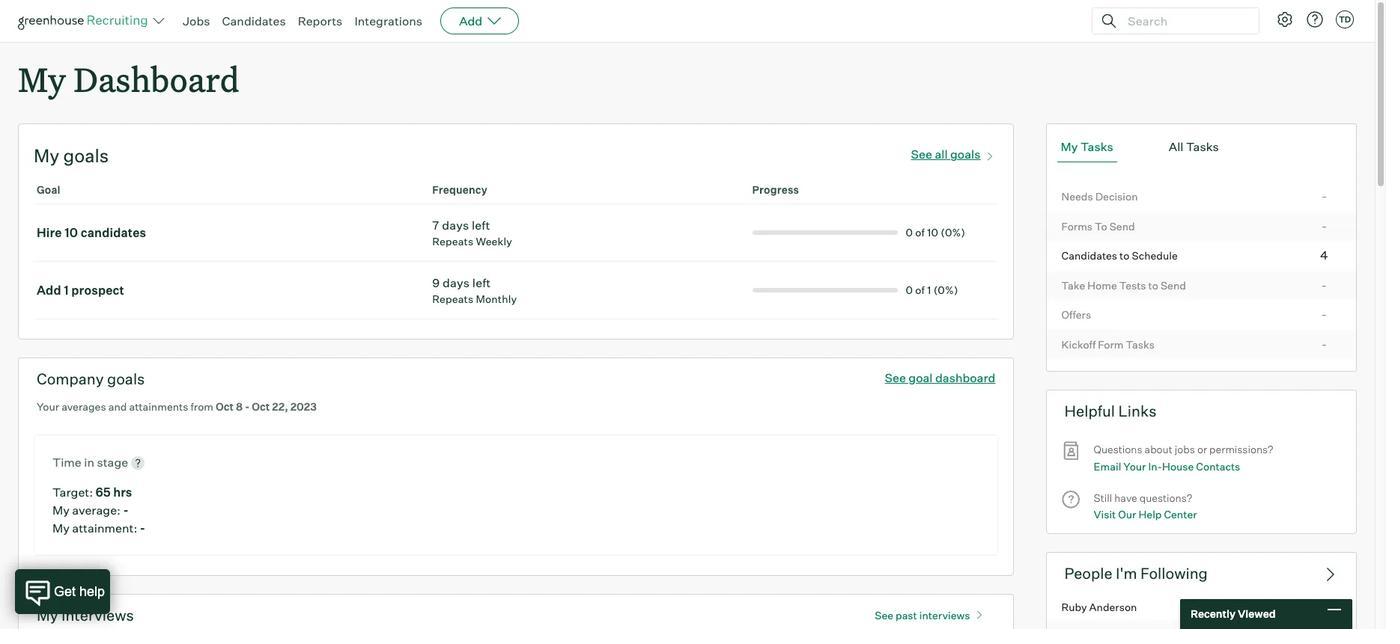Task type: vqa. For each thing, say whether or not it's contained in the screenshot.


Task type: describe. For each thing, give the bounding box(es) containing it.
of for 7 days left
[[915, 226, 925, 239]]

target:
[[52, 485, 93, 500]]

my goals
[[34, 145, 109, 167]]

questions?
[[1140, 492, 1193, 505]]

anderson
[[1089, 602, 1137, 615]]

goal
[[37, 184, 60, 196]]

tasks for all tasks
[[1186, 139, 1219, 154]]

recently
[[1191, 608, 1236, 621]]

left for 9 days left
[[472, 276, 491, 291]]

decision
[[1096, 190, 1138, 203]]

integrations
[[355, 13, 423, 28]]

time
[[52, 455, 81, 470]]

offers
[[1062, 309, 1091, 321]]

ruby
[[1062, 602, 1087, 615]]

attainments
[[129, 401, 188, 414]]

people i'm following link
[[1046, 553, 1357, 595]]

see past interviews link
[[867, 603, 996, 622]]

tab list containing my tasks
[[1057, 132, 1346, 163]]

still
[[1094, 492, 1112, 505]]

and
[[108, 401, 127, 414]]

to
[[1095, 220, 1107, 233]]

see past interviews
[[875, 609, 970, 622]]

attainment:
[[72, 521, 137, 536]]

time in
[[52, 455, 97, 470]]

in
[[84, 455, 94, 470]]

frequency
[[432, 184, 488, 196]]

kickoff form tasks
[[1062, 338, 1155, 351]]

your averages and attainments from oct 8 - oct 22, 2023
[[37, 401, 317, 414]]

ruby anderson
[[1062, 602, 1137, 615]]

all tasks
[[1169, 139, 1219, 154]]

1 horizontal spatial 1
[[927, 284, 931, 297]]

have
[[1115, 492, 1137, 505]]

needs
[[1062, 190, 1093, 203]]

configure image
[[1276, 10, 1294, 28]]

my interviews
[[37, 606, 134, 625]]

interviews
[[920, 609, 970, 622]]

65
[[96, 485, 111, 500]]

all
[[1169, 139, 1184, 154]]

add button
[[441, 7, 519, 34]]

hire
[[37, 226, 62, 241]]

past
[[896, 609, 917, 622]]

candidates for candidates
[[222, 13, 286, 28]]

helpful
[[1065, 402, 1115, 421]]

target: 65 hrs my average: - my attainment: -
[[52, 485, 145, 536]]

8
[[236, 401, 243, 414]]

needs decision
[[1062, 190, 1138, 203]]

repeats for 7
[[432, 235, 474, 248]]

contacts
[[1196, 460, 1241, 473]]

people i'm following
[[1065, 565, 1208, 583]]

td
[[1339, 14, 1351, 25]]

averages
[[62, 401, 106, 414]]

my dashboard
[[18, 57, 239, 101]]

visit our help center link
[[1094, 507, 1197, 524]]

progress bar for 7 days left
[[752, 231, 898, 235]]

add for add
[[459, 13, 482, 28]]

1 vertical spatial to
[[1149, 279, 1159, 292]]

repeats for 9
[[432, 293, 474, 306]]

add 1 prospect
[[37, 283, 124, 298]]

2 oct from the left
[[252, 401, 270, 414]]

our
[[1118, 509, 1137, 522]]

days for 7
[[442, 218, 469, 233]]

1 horizontal spatial 10
[[927, 226, 939, 239]]

company
[[37, 370, 104, 389]]

see all goals
[[911, 147, 981, 162]]

interviews
[[61, 606, 134, 625]]

following
[[1141, 565, 1208, 583]]

candidates
[[81, 226, 146, 241]]

0 vertical spatial send
[[1110, 220, 1135, 233]]

questions about jobs or permissions? email your in-house contacts
[[1094, 444, 1274, 473]]

about
[[1145, 444, 1173, 456]]

4
[[1321, 248, 1328, 263]]

see for company goals
[[885, 371, 906, 386]]

Search text field
[[1124, 10, 1246, 32]]

greenhouse recruiting image
[[18, 12, 153, 30]]

center
[[1164, 509, 1197, 522]]

ruby anderson link
[[1047, 595, 1356, 621]]

td button
[[1333, 7, 1357, 31]]

0 of 1 (0%)
[[906, 284, 958, 297]]

see all goals link
[[911, 144, 999, 162]]

see for my interviews
[[875, 609, 894, 622]]

my for my interviews
[[37, 606, 58, 625]]

progress bar for 9 days left
[[752, 289, 898, 293]]

see goal dashboard
[[885, 371, 996, 386]]



Task type: locate. For each thing, give the bounding box(es) containing it.
7
[[432, 218, 439, 233]]

see left past
[[875, 609, 894, 622]]

email
[[1094, 460, 1121, 473]]

goal
[[909, 371, 933, 386]]

take
[[1062, 279, 1085, 292]]

of up 0 of 1 (0%)
[[915, 226, 925, 239]]

add inside popup button
[[459, 13, 482, 28]]

oct
[[216, 401, 234, 414], [252, 401, 270, 414]]

company goals
[[37, 370, 145, 389]]

0 for 9 days left
[[906, 284, 913, 297]]

of down the 0 of 10 (0%)
[[915, 284, 925, 297]]

0 horizontal spatial candidates
[[222, 13, 286, 28]]

oct left 22,
[[252, 401, 270, 414]]

1 left prospect
[[64, 283, 69, 298]]

2023
[[290, 401, 317, 414]]

1 vertical spatial (0%)
[[934, 284, 958, 297]]

1 vertical spatial candidates
[[1062, 250, 1118, 262]]

from
[[191, 401, 214, 414]]

7 days left repeats weekly
[[432, 218, 512, 248]]

jobs
[[1175, 444, 1195, 456]]

1
[[64, 283, 69, 298], [927, 284, 931, 297]]

my for my goals
[[34, 145, 59, 167]]

house
[[1162, 460, 1194, 473]]

1 horizontal spatial send
[[1161, 279, 1186, 292]]

0 vertical spatial days
[[442, 218, 469, 233]]

progress bar
[[752, 231, 898, 235], [752, 289, 898, 293]]

candidates
[[222, 13, 286, 28], [1062, 250, 1118, 262]]

my inside button
[[1061, 139, 1078, 154]]

days inside 9 days left repeats monthly
[[443, 276, 470, 291]]

left up weekly
[[472, 218, 490, 233]]

1 vertical spatial of
[[915, 284, 925, 297]]

tasks
[[1081, 139, 1114, 154], [1186, 139, 1219, 154], [1126, 338, 1155, 351]]

tasks right the form
[[1126, 338, 1155, 351]]

viewed
[[1238, 608, 1276, 621]]

2 horizontal spatial tasks
[[1186, 139, 1219, 154]]

2 0 from the top
[[906, 284, 913, 297]]

schedule
[[1132, 250, 1178, 262]]

9
[[432, 276, 440, 291]]

0 up 0 of 1 (0%)
[[906, 226, 913, 239]]

10 up 0 of 1 (0%)
[[927, 226, 939, 239]]

oct left 8
[[216, 401, 234, 414]]

0 down the 0 of 10 (0%)
[[906, 284, 913, 297]]

22,
[[272, 401, 288, 414]]

0 for 7 days left
[[906, 226, 913, 239]]

send right to
[[1110, 220, 1135, 233]]

0 horizontal spatial tasks
[[1081, 139, 1114, 154]]

days for 9
[[443, 276, 470, 291]]

see for my goals
[[911, 147, 932, 162]]

see inside "link"
[[875, 609, 894, 622]]

1 repeats from the top
[[432, 235, 474, 248]]

2 repeats from the top
[[432, 293, 474, 306]]

1 down the 0 of 10 (0%)
[[927, 284, 931, 297]]

0 vertical spatial repeats
[[432, 235, 474, 248]]

(0%) up 0 of 1 (0%)
[[941, 226, 966, 239]]

9 days left repeats monthly
[[432, 276, 517, 306]]

goals for company goals
[[107, 370, 145, 389]]

your down 'company'
[[37, 401, 59, 414]]

candidates link
[[222, 13, 286, 28]]

goals for my goals
[[63, 145, 109, 167]]

2 progress bar from the top
[[752, 289, 898, 293]]

1 vertical spatial see
[[885, 371, 906, 386]]

left up monthly
[[472, 276, 491, 291]]

days inside 7 days left repeats weekly
[[442, 218, 469, 233]]

still have questions? visit our help center
[[1094, 492, 1197, 522]]

forms to send
[[1062, 220, 1135, 233]]

links
[[1119, 402, 1157, 421]]

1 horizontal spatial to
[[1149, 279, 1159, 292]]

0 vertical spatial progress bar
[[752, 231, 898, 235]]

my for my tasks
[[1061, 139, 1078, 154]]

your
[[37, 401, 59, 414], [1124, 460, 1146, 473]]

recently viewed
[[1191, 608, 1276, 621]]

all tasks button
[[1165, 132, 1223, 163]]

candidates to schedule
[[1062, 250, 1178, 262]]

days right 9
[[443, 276, 470, 291]]

add for add 1 prospect
[[37, 283, 61, 298]]

1 progress bar from the top
[[752, 231, 898, 235]]

1 horizontal spatial oct
[[252, 401, 270, 414]]

10 right hire
[[65, 226, 78, 241]]

to up take home tests to send
[[1120, 250, 1130, 262]]

repeats down 7
[[432, 235, 474, 248]]

repeats inside 9 days left repeats monthly
[[432, 293, 474, 306]]

days
[[442, 218, 469, 233], [443, 276, 470, 291]]

(0%) for 7 days left
[[941, 226, 966, 239]]

visit
[[1094, 509, 1116, 522]]

0 horizontal spatial send
[[1110, 220, 1135, 233]]

2 of from the top
[[915, 284, 925, 297]]

1 horizontal spatial candidates
[[1062, 250, 1118, 262]]

integrations link
[[355, 13, 423, 28]]

0 vertical spatial left
[[472, 218, 490, 233]]

1 horizontal spatial tasks
[[1126, 338, 1155, 351]]

tasks for my tasks
[[1081, 139, 1114, 154]]

repeats inside 7 days left repeats weekly
[[432, 235, 474, 248]]

0 vertical spatial to
[[1120, 250, 1130, 262]]

home
[[1088, 279, 1117, 292]]

dashboard
[[935, 371, 996, 386]]

1 vertical spatial your
[[1124, 460, 1146, 473]]

my tasks
[[1061, 139, 1114, 154]]

send down schedule
[[1161, 279, 1186, 292]]

0 vertical spatial see
[[911, 147, 932, 162]]

0 vertical spatial candidates
[[222, 13, 286, 28]]

send
[[1110, 220, 1135, 233], [1161, 279, 1186, 292]]

see left goal
[[885, 371, 906, 386]]

or
[[1198, 444, 1207, 456]]

permissions?
[[1210, 444, 1274, 456]]

stage
[[97, 455, 128, 470]]

1 of from the top
[[915, 226, 925, 239]]

candidates down forms to send
[[1062, 250, 1118, 262]]

tab list
[[1057, 132, 1346, 163]]

hrs
[[113, 485, 132, 500]]

left inside 7 days left repeats weekly
[[472, 218, 490, 233]]

0 horizontal spatial to
[[1120, 250, 1130, 262]]

1 vertical spatial add
[[37, 283, 61, 298]]

hire 10 candidates
[[37, 226, 146, 241]]

reports link
[[298, 13, 343, 28]]

jobs
[[183, 13, 210, 28]]

1 horizontal spatial your
[[1124, 460, 1146, 473]]

0 horizontal spatial your
[[37, 401, 59, 414]]

helpful links
[[1065, 402, 1157, 421]]

monthly
[[476, 293, 517, 306]]

repeats down 9
[[432, 293, 474, 306]]

see left all
[[911, 147, 932, 162]]

0 vertical spatial of
[[915, 226, 925, 239]]

left for 7 days left
[[472, 218, 490, 233]]

0 vertical spatial add
[[459, 13, 482, 28]]

0 of 10 (0%)
[[906, 226, 966, 239]]

2 vertical spatial see
[[875, 609, 894, 622]]

days right 7
[[442, 218, 469, 233]]

0 vertical spatial 0
[[906, 226, 913, 239]]

i'm
[[1116, 565, 1137, 583]]

left
[[472, 218, 490, 233], [472, 276, 491, 291]]

your inside questions about jobs or permissions? email your in-house contacts
[[1124, 460, 1146, 473]]

1 0 from the top
[[906, 226, 913, 239]]

to right tests
[[1149, 279, 1159, 292]]

your left in-
[[1124, 460, 1146, 473]]

candidates right the jobs
[[222, 13, 286, 28]]

(0%) down the 0 of 10 (0%)
[[934, 284, 958, 297]]

0 vertical spatial (0%)
[[941, 226, 966, 239]]

email your in-house contacts link
[[1094, 459, 1241, 476]]

(0%) for 9 days left
[[934, 284, 958, 297]]

all
[[935, 147, 948, 162]]

1 vertical spatial days
[[443, 276, 470, 291]]

0 horizontal spatial add
[[37, 283, 61, 298]]

1 vertical spatial progress bar
[[752, 289, 898, 293]]

kickoff
[[1062, 338, 1096, 351]]

td button
[[1336, 10, 1354, 28]]

my tasks button
[[1057, 132, 1117, 163]]

tasks up "needs decision"
[[1081, 139, 1114, 154]]

in-
[[1149, 460, 1162, 473]]

1 vertical spatial 0
[[906, 284, 913, 297]]

my for my dashboard
[[18, 57, 66, 101]]

1 vertical spatial repeats
[[432, 293, 474, 306]]

dashboard
[[74, 57, 239, 101]]

0 horizontal spatial 1
[[64, 283, 69, 298]]

candidates for candidates to schedule
[[1062, 250, 1118, 262]]

0 horizontal spatial 10
[[65, 226, 78, 241]]

jobs link
[[183, 13, 210, 28]]

form
[[1098, 338, 1124, 351]]

1 oct from the left
[[216, 401, 234, 414]]

of for 9 days left
[[915, 284, 925, 297]]

weekly
[[476, 235, 512, 248]]

0 vertical spatial your
[[37, 401, 59, 414]]

progress
[[752, 184, 799, 196]]

10
[[65, 226, 78, 241], [927, 226, 939, 239]]

repeats
[[432, 235, 474, 248], [432, 293, 474, 306]]

0 horizontal spatial oct
[[216, 401, 234, 414]]

help
[[1139, 509, 1162, 522]]

take home tests to send
[[1062, 279, 1186, 292]]

questions
[[1094, 444, 1143, 456]]

tasks right 'all'
[[1186, 139, 1219, 154]]

1 vertical spatial send
[[1161, 279, 1186, 292]]

1 vertical spatial left
[[472, 276, 491, 291]]

left inside 9 days left repeats monthly
[[472, 276, 491, 291]]

1 horizontal spatial add
[[459, 13, 482, 28]]



